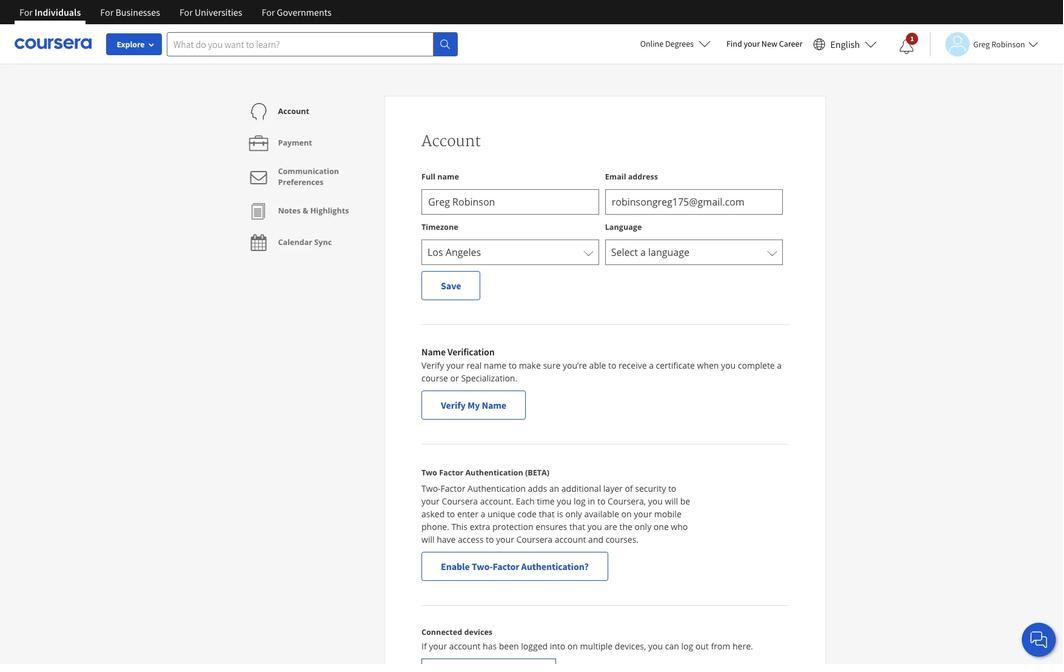 Task type: locate. For each thing, give the bounding box(es) containing it.
to left the make
[[509, 360, 517, 371]]

chat with us image
[[1030, 631, 1049, 650]]

coursera
[[442, 496, 478, 507], [517, 534, 553, 546]]

coursera image
[[15, 34, 92, 54]]

your inside name verification verify your real name to make sure you're able to receive a certificate when you complete a course or specialization.
[[447, 360, 465, 371]]

1 horizontal spatial name
[[482, 399, 507, 412]]

universities
[[195, 6, 242, 18]]

in
[[588, 496, 596, 507]]

1 vertical spatial log
[[682, 641, 694, 652]]

of
[[625, 483, 633, 495]]

english
[[831, 38, 861, 50]]

0 horizontal spatial only
[[566, 509, 583, 520]]

authentication inside two-factor authentication adds an additional layer of                 security to your coursera account. each time you log in to coursera,                 you will be asked to enter a unique code that is only available on                 your mobile phone. this extra protection ensures that you are the only                 one who will have access to your coursera account and courses.
[[468, 483, 526, 495]]

security
[[636, 483, 667, 495]]

a up extra
[[481, 509, 486, 520]]

1 vertical spatial account
[[450, 641, 481, 652]]

1 vertical spatial authentication
[[468, 483, 526, 495]]

notes
[[278, 206, 301, 216]]

0 horizontal spatial log
[[574, 496, 586, 507]]

0 vertical spatial authentication
[[466, 468, 524, 478]]

devices
[[465, 628, 493, 638]]

log left in
[[574, 496, 586, 507]]

devices,
[[615, 641, 647, 652]]

two- inside two-factor authentication adds an additional layer of                 security to your coursera account. each time you log in to coursera,                 you will be asked to enter a unique code that is only available on                 your mobile phone. this extra protection ensures that you are the only                 one who will have access to your coursera account and courses.
[[422, 483, 441, 495]]

you
[[722, 360, 736, 371], [557, 496, 572, 507], [649, 496, 663, 507], [588, 521, 603, 533], [649, 641, 663, 652]]

0 vertical spatial coursera
[[442, 496, 478, 507]]

account down devices
[[450, 641, 481, 652]]

on right into
[[568, 641, 578, 652]]

this
[[452, 521, 468, 533]]

1 horizontal spatial log
[[682, 641, 694, 652]]

0 vertical spatial verify
[[422, 360, 444, 371]]

factor
[[440, 468, 464, 478], [441, 483, 466, 495], [493, 561, 520, 573]]

for left "individuals"
[[19, 6, 33, 18]]

for businesses
[[100, 6, 160, 18]]

1 for from the left
[[19, 6, 33, 18]]

you up and
[[588, 521, 603, 533]]

only
[[566, 509, 583, 520], [635, 521, 652, 533]]

access
[[458, 534, 484, 546]]

two- right enable
[[472, 561, 493, 573]]

your down coursera,
[[634, 509, 653, 520]]

you down the security
[[649, 496, 663, 507]]

logged
[[522, 641, 548, 652]]

that
[[539, 509, 555, 520], [570, 521, 586, 533]]

0 horizontal spatial that
[[539, 509, 555, 520]]

two- down two on the left bottom of the page
[[422, 483, 441, 495]]

4 for from the left
[[262, 6, 275, 18]]

log inside two-factor authentication adds an additional layer of                 security to your coursera account. each time you log in to coursera,                 you will be asked to enter a unique code that is only available on                 your mobile phone. this extra protection ensures that you are the only                 one who will have access to your coursera account and courses.
[[574, 496, 586, 507]]

phone.
[[422, 521, 450, 533]]

name verification verify your real name to make sure you're able to receive a certificate when you complete a course or specialization.
[[422, 346, 782, 384]]

1 horizontal spatial coursera
[[517, 534, 553, 546]]

name inside name verification verify your real name to make sure you're able to receive a certificate when you complete a course or specialization.
[[484, 360, 507, 371]]

ensures
[[536, 521, 568, 533]]

sync
[[315, 237, 332, 248]]

on
[[622, 509, 632, 520], [568, 641, 578, 652]]

1 vertical spatial name
[[482, 399, 507, 412]]

two-factor authentication adds an additional layer of                 security to your coursera account. each time you log in to coursera,                 you will be asked to enter a unique code that is only available on                 your mobile phone. this extra protection ensures that you are the only                 one who will have access to your coursera account and courses.
[[422, 483, 691, 546]]

0 vertical spatial account
[[555, 534, 587, 546]]

0 horizontal spatial two-
[[422, 483, 441, 495]]

out
[[696, 641, 709, 652]]

online degrees button
[[631, 30, 721, 57]]

specialization.
[[462, 373, 518, 384]]

None search field
[[167, 32, 458, 56]]

that down time on the bottom of page
[[539, 509, 555, 520]]

1 vertical spatial coursera
[[517, 534, 553, 546]]

account link
[[247, 96, 310, 127]]

each
[[516, 496, 535, 507]]

1 vertical spatial verify
[[441, 399, 466, 412]]

notes & highlights
[[278, 206, 349, 216]]

you right when
[[722, 360, 736, 371]]

factor right two on the left bottom of the page
[[440, 468, 464, 478]]

find your new career
[[727, 38, 803, 49]]

0 horizontal spatial a
[[481, 509, 486, 520]]

1 vertical spatial name
[[484, 360, 507, 371]]

you inside connected devices if your account has been logged into on multiple devices, you can log out from here.
[[649, 641, 663, 652]]

for universities
[[180, 6, 242, 18]]

name inside name verification verify your real name to make sure you're able to receive a certificate when you complete a course or specialization.
[[422, 346, 446, 358]]

for left "universities"
[[180, 6, 193, 18]]

1 horizontal spatial on
[[622, 509, 632, 520]]

1 vertical spatial will
[[422, 534, 435, 546]]

1 vertical spatial account
[[422, 132, 481, 151]]

0 vertical spatial factor
[[440, 468, 464, 478]]

verify up course on the bottom left of the page
[[422, 360, 444, 371]]

your right if
[[429, 641, 447, 652]]

that right the "ensures"
[[570, 521, 586, 533]]

a right complete on the right bottom
[[778, 360, 782, 371]]

0 vertical spatial two-
[[422, 483, 441, 495]]

0 horizontal spatial account
[[450, 641, 481, 652]]

will down phone. at the bottom left of the page
[[422, 534, 435, 546]]

0 vertical spatial name
[[438, 172, 459, 182]]

for for individuals
[[19, 6, 33, 18]]

(beta)
[[526, 468, 550, 478]]

0 vertical spatial will
[[666, 496, 679, 507]]

verify
[[422, 360, 444, 371], [441, 399, 466, 412]]

governments
[[277, 6, 332, 18]]

banner navigation
[[10, 0, 341, 24]]

payment
[[278, 138, 312, 148]]

be
[[681, 496, 691, 507]]

account up full name
[[422, 132, 481, 151]]

and
[[589, 534, 604, 546]]

authentication for (beta)
[[466, 468, 524, 478]]

name
[[438, 172, 459, 182], [484, 360, 507, 371]]

coursera down the "ensures"
[[517, 534, 553, 546]]

name
[[422, 346, 446, 358], [482, 399, 507, 412]]

2 horizontal spatial a
[[778, 360, 782, 371]]

0 horizontal spatial coursera
[[442, 496, 478, 507]]

account down the "ensures"
[[555, 534, 587, 546]]

has
[[483, 641, 497, 652]]

connected
[[422, 628, 463, 638]]

authentication?
[[522, 561, 589, 573]]

two factor authentication (beta)
[[422, 468, 550, 478]]

coursera up enter
[[442, 496, 478, 507]]

your up or
[[447, 360, 465, 371]]

available
[[585, 509, 620, 520]]

name up specialization.
[[484, 360, 507, 371]]

into
[[550, 641, 566, 652]]

1 vertical spatial two-
[[472, 561, 493, 573]]

for left businesses
[[100, 6, 114, 18]]

log left 'out'
[[682, 641, 694, 652]]

your
[[744, 38, 761, 49], [447, 360, 465, 371], [422, 496, 440, 507], [634, 509, 653, 520], [496, 534, 515, 546], [429, 641, 447, 652]]

2 for from the left
[[100, 6, 114, 18]]

account up payment
[[278, 106, 310, 117]]

extra
[[470, 521, 491, 533]]

factor inside two-factor authentication adds an additional layer of                 security to your coursera account. each time you log in to coursera,                 you will be asked to enter a unique code that is only available on                 your mobile phone. this extra protection ensures that you are the only                 one who will have access to your coursera account and courses.
[[441, 483, 466, 495]]

career
[[780, 38, 803, 49]]

online
[[641, 38, 664, 49]]

0 vertical spatial log
[[574, 496, 586, 507]]

will
[[666, 496, 679, 507], [422, 534, 435, 546]]

2 vertical spatial factor
[[493, 561, 520, 573]]

enter
[[458, 509, 479, 520]]

verify left my
[[441, 399, 466, 412]]

your down protection
[[496, 534, 515, 546]]

Full name text field
[[422, 189, 600, 215]]

0 vertical spatial name
[[422, 346, 446, 358]]

account inside connected devices if your account has been logged into on multiple devices, you can log out from here.
[[450, 641, 481, 652]]

3 for from the left
[[180, 6, 193, 18]]

factor down protection
[[493, 561, 520, 573]]

you left can in the right bottom of the page
[[649, 641, 663, 652]]

1 vertical spatial factor
[[441, 483, 466, 495]]

a right receive
[[650, 360, 654, 371]]

log
[[574, 496, 586, 507], [682, 641, 694, 652]]

0 vertical spatial account
[[278, 106, 310, 117]]

will up mobile
[[666, 496, 679, 507]]

for governments
[[262, 6, 332, 18]]

name up course on the bottom left of the page
[[422, 346, 446, 358]]

0 horizontal spatial account
[[278, 106, 310, 117]]

able
[[590, 360, 607, 371]]

name right my
[[482, 399, 507, 412]]

two-
[[422, 483, 441, 495], [472, 561, 493, 573]]

0 horizontal spatial on
[[568, 641, 578, 652]]

only right is
[[566, 509, 583, 520]]

for for businesses
[[100, 6, 114, 18]]

log inside connected devices if your account has been logged into on multiple devices, you can log out from here.
[[682, 641, 694, 652]]

1 horizontal spatial account
[[422, 132, 481, 151]]

enable two-factor authentication?
[[441, 561, 589, 573]]

to up 'this'
[[447, 509, 455, 520]]

1 horizontal spatial name
[[484, 360, 507, 371]]

authentication for adds
[[468, 483, 526, 495]]

for left governments
[[262, 6, 275, 18]]

to right the security
[[669, 483, 677, 495]]

1 vertical spatial that
[[570, 521, 586, 533]]

1 vertical spatial only
[[635, 521, 652, 533]]

communication
[[278, 166, 339, 177]]

account inside two-factor authentication adds an additional layer of                 security to your coursera account. each time you log in to coursera,                 you will be asked to enter a unique code that is only available on                 your mobile phone. this extra protection ensures that you are the only                 one who will have access to your coursera account and courses.
[[555, 534, 587, 546]]

0 horizontal spatial name
[[422, 346, 446, 358]]

1 button
[[890, 32, 924, 61]]

degrees
[[666, 38, 694, 49]]

authentication
[[466, 468, 524, 478], [468, 483, 526, 495]]

on down coursera,
[[622, 509, 632, 520]]

real
[[467, 360, 482, 371]]

1 horizontal spatial account
[[555, 534, 587, 546]]

0 vertical spatial on
[[622, 509, 632, 520]]

account settings element
[[238, 96, 385, 259]]

name right "full"
[[438, 172, 459, 182]]

save button
[[422, 271, 481, 300]]

factor up enter
[[441, 483, 466, 495]]

only right 'the'
[[635, 521, 652, 533]]

find
[[727, 38, 743, 49]]

1 horizontal spatial only
[[635, 521, 652, 533]]

0 horizontal spatial will
[[422, 534, 435, 546]]

explore button
[[106, 33, 162, 55]]

1 vertical spatial on
[[568, 641, 578, 652]]

1 horizontal spatial two-
[[472, 561, 493, 573]]

0 horizontal spatial name
[[438, 172, 459, 182]]

1 horizontal spatial will
[[666, 496, 679, 507]]

your inside connected devices if your account has been logged into on multiple devices, you can log out from here.
[[429, 641, 447, 652]]

factor for two-
[[441, 483, 466, 495]]



Task type: describe. For each thing, give the bounding box(es) containing it.
save
[[441, 280, 462, 292]]

full
[[422, 172, 436, 182]]

complete
[[739, 360, 775, 371]]

0 vertical spatial only
[[566, 509, 583, 520]]

full name
[[422, 172, 459, 182]]

an
[[550, 483, 560, 495]]

to down extra
[[486, 534, 494, 546]]

are
[[605, 521, 618, 533]]

What do you want to learn? text field
[[167, 32, 434, 56]]

notes & highlights link
[[247, 195, 349, 227]]

1 horizontal spatial that
[[570, 521, 586, 533]]

sure
[[543, 360, 561, 371]]

on inside connected devices if your account has been logged into on multiple devices, you can log out from here.
[[568, 641, 578, 652]]

from
[[712, 641, 731, 652]]

factor inside button
[[493, 561, 520, 573]]

0 vertical spatial that
[[539, 509, 555, 520]]

verify inside name verification verify your real name to make sure you're able to receive a certificate when you complete a course or specialization.
[[422, 360, 444, 371]]

your up asked
[[422, 496, 440, 507]]

adds
[[528, 483, 548, 495]]

enable
[[441, 561, 470, 573]]

a inside two-factor authentication adds an additional layer of                 security to your coursera account. each time you log in to coursera,                 you will be asked to enter a unique code that is only available on                 your mobile phone. this extra protection ensures that you are the only                 one who will have access to your coursera account and courses.
[[481, 509, 486, 520]]

certificate
[[656, 360, 695, 371]]

when
[[698, 360, 719, 371]]

preferences
[[278, 177, 324, 188]]

the
[[620, 521, 633, 533]]

been
[[499, 641, 519, 652]]

businesses
[[116, 6, 160, 18]]

verification
[[448, 346, 495, 358]]

find your new career link
[[721, 36, 809, 52]]

courses.
[[606, 534, 639, 546]]

greg robinson button
[[930, 32, 1039, 56]]

factor for two
[[440, 468, 464, 478]]

mobile
[[655, 509, 682, 520]]

robinson
[[992, 39, 1026, 49]]

your right find
[[744, 38, 761, 49]]

receive
[[619, 360, 647, 371]]

protection
[[493, 521, 534, 533]]

calendar sync
[[278, 237, 332, 248]]

for individuals
[[19, 6, 81, 18]]

who
[[671, 521, 688, 533]]

communication preferences
[[278, 166, 339, 188]]

enable two-factor authentication? button
[[422, 552, 609, 581]]

make
[[519, 360, 541, 371]]

language
[[606, 222, 642, 232]]

Email address text field
[[606, 189, 783, 215]]

is
[[557, 509, 564, 520]]

&
[[303, 206, 309, 216]]

show notifications image
[[900, 39, 915, 54]]

asked
[[422, 509, 445, 520]]

to right in
[[598, 496, 606, 507]]

two- inside enable two-factor authentication? button
[[472, 561, 493, 573]]

greg robinson
[[974, 39, 1026, 49]]

coursera,
[[608, 496, 646, 507]]

my
[[468, 399, 480, 412]]

english button
[[809, 24, 882, 64]]

timezone
[[422, 222, 459, 232]]

or
[[451, 373, 459, 384]]

account.
[[481, 496, 514, 507]]

1
[[911, 34, 915, 43]]

multiple
[[581, 641, 613, 652]]

explore
[[117, 39, 145, 50]]

here.
[[733, 641, 754, 652]]

greg
[[974, 39, 991, 49]]

one
[[654, 521, 669, 533]]

time
[[537, 496, 555, 507]]

have
[[437, 534, 456, 546]]

you inside name verification verify your real name to make sure you're able to receive a certificate when you complete a course or specialization.
[[722, 360, 736, 371]]

you up is
[[557, 496, 572, 507]]

address
[[629, 172, 659, 182]]

payment link
[[247, 127, 312, 159]]

to right able
[[609, 360, 617, 371]]

code
[[518, 509, 537, 520]]

for for governments
[[262, 6, 275, 18]]

verify my name link
[[422, 391, 526, 420]]

for for universities
[[180, 6, 193, 18]]

calendar
[[278, 237, 313, 248]]

new
[[762, 38, 778, 49]]

course
[[422, 373, 449, 384]]

highlights
[[311, 206, 349, 216]]

unique
[[488, 509, 516, 520]]

additional
[[562, 483, 602, 495]]

can
[[666, 641, 680, 652]]

online degrees
[[641, 38, 694, 49]]

email address
[[606, 172, 659, 182]]

email
[[606, 172, 627, 182]]

on inside two-factor authentication adds an additional layer of                 security to your coursera account. each time you log in to coursera,                 you will be asked to enter a unique code that is only available on                 your mobile phone. this extra protection ensures that you are the only                 one who will have access to your coursera account and courses.
[[622, 509, 632, 520]]

individuals
[[35, 6, 81, 18]]

1 horizontal spatial a
[[650, 360, 654, 371]]

verify my name
[[441, 399, 507, 412]]

if
[[422, 641, 427, 652]]

two
[[422, 468, 438, 478]]

connected devices if your account has been logged into on multiple devices, you can log out from here.
[[422, 628, 754, 652]]



Task type: vqa. For each thing, say whether or not it's contained in the screenshot.
topmost Name
yes



